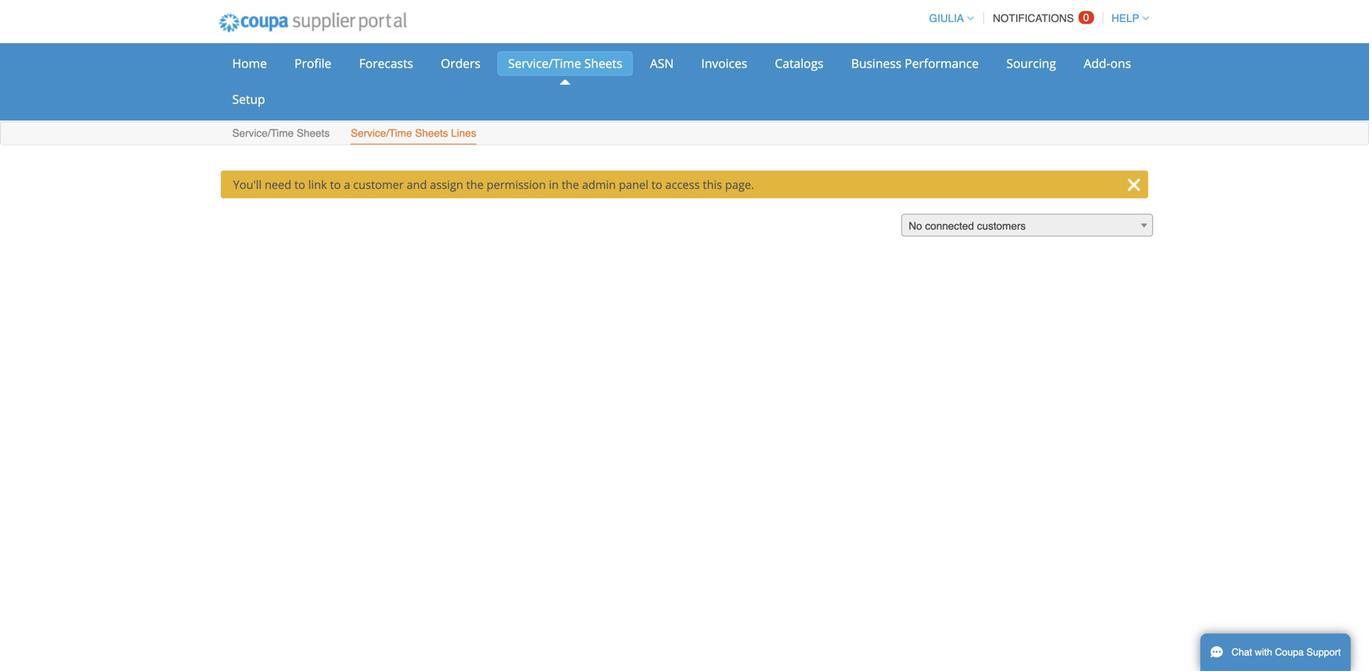 Task type: vqa. For each thing, say whether or not it's contained in the screenshot.
'Orders' LINK
yes



Task type: locate. For each thing, give the bounding box(es) containing it.
link
[[308, 177, 327, 192]]

2 horizontal spatial sheets
[[585, 55, 623, 72]]

invoices link
[[691, 51, 758, 76]]

1 horizontal spatial the
[[562, 177, 579, 192]]

profile
[[295, 55, 332, 72]]

add-ons link
[[1074, 51, 1142, 76]]

chat
[[1232, 647, 1253, 659]]

0 vertical spatial service/time sheets
[[508, 55, 623, 72]]

the right assign
[[467, 177, 484, 192]]

1 horizontal spatial service/time
[[351, 127, 412, 139]]

access
[[666, 177, 700, 192]]

home
[[232, 55, 267, 72]]

you'll
[[233, 177, 262, 192]]

giulia link
[[922, 12, 974, 24]]

catalogs link
[[765, 51, 835, 76]]

1 horizontal spatial sheets
[[415, 127, 448, 139]]

1 horizontal spatial service/time sheets link
[[498, 51, 633, 76]]

you'll need to link to a customer and assign the permission in the admin panel to access this page.
[[233, 177, 755, 192]]

help link
[[1105, 12, 1150, 24]]

navigation containing notifications 0
[[922, 2, 1150, 34]]

orders link
[[430, 51, 491, 76]]

invoices
[[702, 55, 748, 72]]

0 horizontal spatial to
[[295, 177, 305, 192]]

setup link
[[222, 87, 276, 112]]

the
[[467, 177, 484, 192], [562, 177, 579, 192]]

1 vertical spatial service/time sheets
[[232, 127, 330, 139]]

1 vertical spatial service/time sheets link
[[232, 124, 331, 145]]

1 to from the left
[[295, 177, 305, 192]]

notifications
[[993, 12, 1075, 24]]

sheets up link
[[297, 127, 330, 139]]

to
[[295, 177, 305, 192], [330, 177, 341, 192], [652, 177, 663, 192]]

navigation
[[922, 2, 1150, 34]]

0 horizontal spatial sheets
[[297, 127, 330, 139]]

business performance link
[[841, 51, 990, 76]]

business performance
[[852, 55, 979, 72]]

to left a
[[330, 177, 341, 192]]

customers
[[978, 220, 1026, 232]]

assign
[[430, 177, 464, 192]]

service/time for service/time sheets lines 'link'
[[351, 127, 412, 139]]

0 horizontal spatial service/time
[[232, 127, 294, 139]]

orders
[[441, 55, 481, 72]]

service/time sheets lines link
[[350, 124, 477, 145]]

no connected customers
[[909, 220, 1026, 232]]

0 vertical spatial service/time sheets link
[[498, 51, 633, 76]]

page.
[[726, 177, 755, 192]]

service/time sheets link
[[498, 51, 633, 76], [232, 124, 331, 145]]

service/time for leftmost service/time sheets link
[[232, 127, 294, 139]]

admin
[[582, 177, 616, 192]]

forecasts link
[[349, 51, 424, 76]]

0
[[1084, 11, 1090, 24]]

sheets for leftmost service/time sheets link
[[297, 127, 330, 139]]

1 horizontal spatial to
[[330, 177, 341, 192]]

2 horizontal spatial service/time
[[508, 55, 581, 72]]

support
[[1307, 647, 1342, 659]]

0 horizontal spatial service/time sheets
[[232, 127, 330, 139]]

chat with coupa support button
[[1201, 634, 1351, 672]]

service/time
[[508, 55, 581, 72], [232, 127, 294, 139], [351, 127, 412, 139]]

to left link
[[295, 177, 305, 192]]

asn
[[650, 55, 674, 72]]

sheets left lines
[[415, 127, 448, 139]]

1 horizontal spatial service/time sheets
[[508, 55, 623, 72]]

help
[[1112, 12, 1140, 24]]

sheets left asn
[[585, 55, 623, 72]]

sheets inside 'link'
[[415, 127, 448, 139]]

service/time sheets
[[508, 55, 623, 72], [232, 127, 330, 139]]

sheets for service/time sheets lines 'link'
[[415, 127, 448, 139]]

sheets for right service/time sheets link
[[585, 55, 623, 72]]

service/time inside 'link'
[[351, 127, 412, 139]]

2 to from the left
[[330, 177, 341, 192]]

2 horizontal spatial to
[[652, 177, 663, 192]]

0 horizontal spatial the
[[467, 177, 484, 192]]

sheets
[[585, 55, 623, 72], [297, 127, 330, 139], [415, 127, 448, 139]]

the right in
[[562, 177, 579, 192]]

to right panel
[[652, 177, 663, 192]]

connected
[[926, 220, 975, 232]]



Task type: describe. For each thing, give the bounding box(es) containing it.
service/time for right service/time sheets link
[[508, 55, 581, 72]]

chat with coupa support
[[1232, 647, 1342, 659]]

customer
[[353, 177, 404, 192]]

no
[[909, 220, 923, 232]]

home link
[[222, 51, 278, 76]]

0 horizontal spatial service/time sheets link
[[232, 124, 331, 145]]

forecasts
[[359, 55, 413, 72]]

1 the from the left
[[467, 177, 484, 192]]

profile link
[[284, 51, 342, 76]]

panel
[[619, 177, 649, 192]]

ons
[[1111, 55, 1132, 72]]

lines
[[451, 127, 477, 139]]

catalogs
[[775, 55, 824, 72]]

No connected customers field
[[902, 214, 1154, 238]]

coupa
[[1276, 647, 1305, 659]]

coupa supplier portal image
[[208, 2, 418, 43]]

giulia
[[930, 12, 964, 24]]

performance
[[905, 55, 979, 72]]

add-
[[1084, 55, 1111, 72]]

service/time sheets for right service/time sheets link
[[508, 55, 623, 72]]

No connected customers text field
[[903, 215, 1153, 238]]

3 to from the left
[[652, 177, 663, 192]]

a
[[344, 177, 350, 192]]

setup
[[232, 91, 265, 108]]

business
[[852, 55, 902, 72]]

service/time sheets lines
[[351, 127, 477, 139]]

and
[[407, 177, 427, 192]]

in
[[549, 177, 559, 192]]

with
[[1256, 647, 1273, 659]]

permission
[[487, 177, 546, 192]]

asn link
[[640, 51, 685, 76]]

sourcing
[[1007, 55, 1057, 72]]

need
[[265, 177, 292, 192]]

2 the from the left
[[562, 177, 579, 192]]

sourcing link
[[996, 51, 1067, 76]]

add-ons
[[1084, 55, 1132, 72]]

service/time sheets for leftmost service/time sheets link
[[232, 127, 330, 139]]

this
[[703, 177, 723, 192]]

notifications 0
[[993, 11, 1090, 24]]



